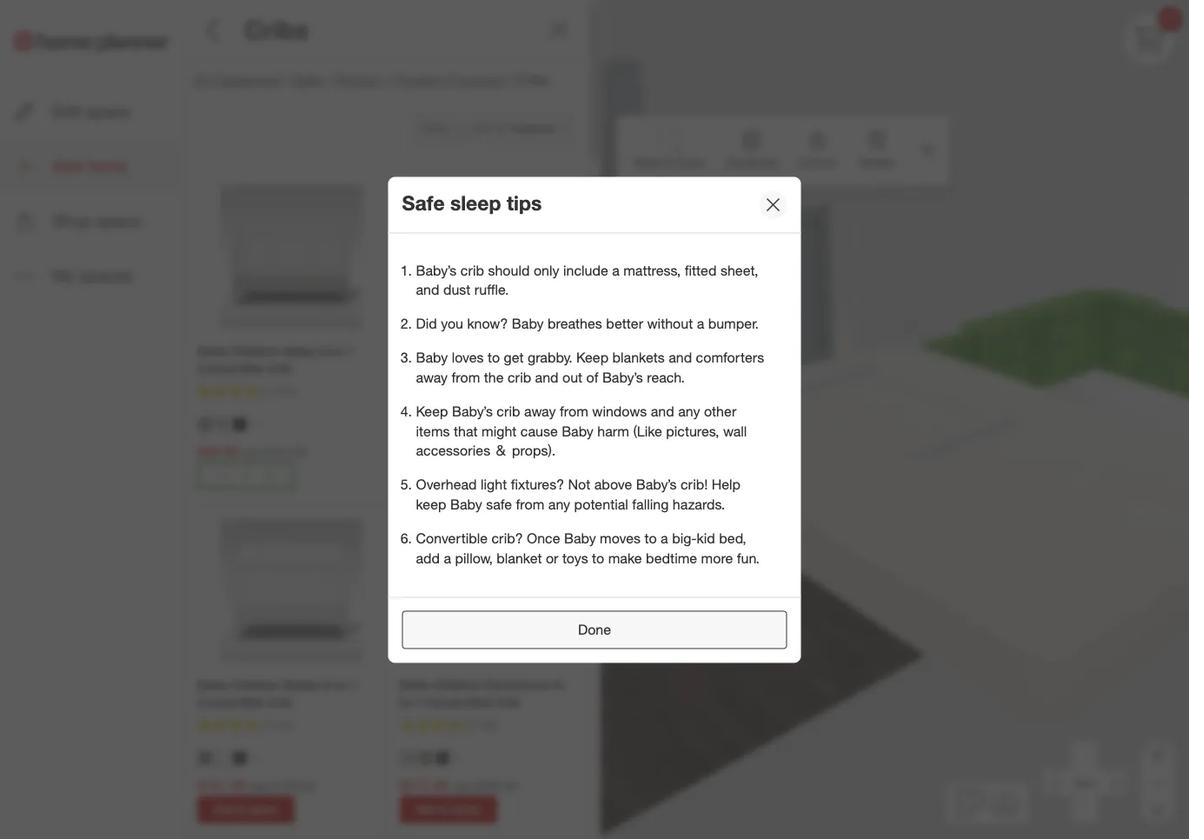 Task type: vqa. For each thing, say whether or not it's contained in the screenshot.
a
yes



Task type: locate. For each thing, give the bounding box(es) containing it.
delta inside delta children farmhouse 6- in-1 convertible crib
[[400, 677, 430, 692]]

2 nursery from the left
[[397, 72, 446, 89]]

add to space
[[416, 469, 481, 482], [213, 802, 279, 815], [416, 802, 481, 815]]

1 horizontal spatial nursery
[[397, 72, 446, 89]]

$215.99
[[400, 776, 449, 794]]

children inside "delta children skylar 6-in-1 convertible crib"
[[231, 677, 280, 692]]

moves
[[600, 530, 641, 547]]

from down loves
[[452, 369, 480, 386]]

reg left $189.99
[[250, 778, 268, 793]]

convertible up 'pillow,'
[[416, 530, 488, 547]]

1 right skylar
[[350, 677, 357, 692]]

6- right skylar
[[323, 677, 335, 692]]

potential
[[574, 496, 629, 513]]

add to space button down $215.99 reg $269.99
[[400, 795, 497, 823]]

0 vertical spatial any
[[678, 403, 700, 420]]

keep inside the keep baby's crib away from windows and any other items that might cause baby harm (like pictures, wall accessories ＆ props).
[[416, 403, 448, 420]]

1 inside "delta children skylar 6-in-1 convertible crib"
[[350, 677, 357, 692]]

cribs right furniture
[[516, 72, 549, 89]]

/ right furniture
[[508, 72, 513, 89]]

1 vertical spatial any
[[549, 496, 571, 513]]

1 vertical spatial crib
[[508, 369, 531, 386]]

move asset east by 6" image
[[1099, 769, 1127, 797]]

furniture
[[449, 72, 505, 89]]

reg inside $215.99 reg $269.99
[[452, 778, 470, 793]]

to up 'the'
[[488, 349, 500, 366]]

delta children jordan 4-in-1 convertible crib
[[400, 344, 563, 376]]

kid
[[697, 530, 715, 547]]

1 6- from the left
[[323, 677, 335, 692]]

space down $215.99 reg $269.99
[[451, 802, 481, 815]]

nursery furniture button
[[397, 71, 505, 91]]

delta children adley 3-in-1 convertible crib
[[197, 344, 353, 376]]

a right 'add'
[[444, 550, 451, 567]]

baby's down blankets
[[602, 369, 643, 386]]

items
[[87, 156, 127, 176], [416, 423, 450, 440]]

delta children farmhouse 6-in-1 convertible crib image
[[422, 519, 565, 662]]

1 for $159.99
[[556, 344, 563, 358]]

1 inside the delta children adley 3-in-1 convertible crib
[[346, 344, 353, 358]]

space down $159.99 reg $199.99 at the bottom left of the page
[[451, 469, 481, 482]]

baby's inside baby's crib should only include a mattress, fitted sheet, and dust ruffle.
[[416, 262, 457, 279]]

reg right $99.99
[[243, 444, 260, 459]]

0 vertical spatial crib
[[461, 262, 484, 279]]

shop space
[[52, 211, 141, 231]]

add to space for $159.99
[[416, 469, 481, 482]]

convertible inside the delta children adley 3-in-1 convertible crib
[[197, 361, 264, 376]]

/ left baby button
[[284, 72, 289, 89]]

skylar
[[283, 677, 319, 692]]

crib inside baby's crib should only include a mattress, fitted sheet, and dust ruffle.
[[461, 262, 484, 279]]

＆
[[494, 442, 508, 460]]

crib down farmhouse
[[495, 695, 520, 709]]

1 vertical spatial from
[[560, 403, 589, 420]]

reg down that on the bottom of page
[[452, 444, 470, 459]]

in- inside delta children jordan 4-in-1 convertible crib
[[541, 344, 556, 358]]

crib down get
[[508, 369, 531, 386]]

0 horizontal spatial items
[[87, 156, 127, 176]]

crib inside "delta children skylar 6-in-1 convertible crib"
[[268, 695, 292, 709]]

away
[[416, 369, 448, 386], [524, 403, 556, 420]]

1 vertical spatial cribs
[[516, 72, 549, 89]]

crib!
[[681, 476, 708, 494]]

reg left $269.99 on the bottom
[[452, 778, 470, 793]]

edit
[[52, 101, 81, 121]]

in- inside the delta children adley 3-in-1 convertible crib
[[330, 344, 346, 358]]

1 for $215.99
[[415, 695, 422, 709]]

space right 'edit'
[[86, 101, 130, 121]]

6- inside delta children farmhouse 6- in-1 convertible crib
[[554, 677, 566, 692]]

delta children skylar 6-in-1 convertible crib image
[[220, 519, 362, 662]]

1 nursery from the left
[[336, 72, 385, 89]]

delta inside delta children jordan 4-in-1 convertible crib
[[400, 344, 430, 358]]

add for $215.99
[[416, 802, 435, 815]]

convertible inside "delta children skylar 6-in-1 convertible crib"
[[197, 695, 264, 709]]

reg
[[243, 444, 260, 459], [452, 444, 470, 459], [250, 778, 268, 793], [452, 778, 470, 793]]

all categories button
[[194, 71, 281, 91]]

crib up dust
[[461, 262, 484, 279]]

add to space for $215.99
[[416, 802, 481, 815]]

from
[[452, 369, 480, 386], [560, 403, 589, 420], [516, 496, 545, 513]]

more
[[701, 550, 733, 567]]

/ right baby button
[[328, 72, 333, 89]]

0 horizontal spatial away
[[416, 369, 448, 386]]

cause
[[521, 423, 558, 440]]

add to space down accessories
[[416, 469, 481, 482]]

crib inside the delta children adley 3-in-1 convertible crib
[[268, 361, 292, 376]]

0 horizontal spatial any
[[549, 496, 571, 513]]

to inside baby loves to get grabby. keep blankets and comforters away from the crib and out of baby's reach.
[[488, 349, 500, 366]]

crib up 978
[[268, 361, 292, 376]]

reg for $215.99
[[452, 778, 470, 793]]

from down fixtures?
[[516, 496, 545, 513]]

2 vertical spatial from
[[516, 496, 545, 513]]

convertible up $99.99
[[197, 361, 264, 376]]

1 for $151.99
[[350, 677, 357, 692]]

0 horizontal spatial nursery
[[336, 72, 385, 89]]

harm
[[598, 423, 630, 440]]

convertible up 399
[[425, 695, 492, 709]]

399
[[480, 719, 497, 732]]

0 vertical spatial items
[[87, 156, 127, 176]]

baby down did
[[416, 349, 448, 366]]

in- inside "delta children skylar 6-in-1 convertible crib"
[[335, 677, 350, 692]]

bed,
[[719, 530, 747, 547]]

delta for $159.99
[[400, 344, 430, 358]]

crib inside delta children jordan 4-in-1 convertible crib
[[470, 361, 494, 376]]

keep
[[416, 496, 447, 513]]

the
[[484, 369, 504, 386]]

my spaces button
[[0, 250, 183, 301]]

add down $151.99 on the left
[[213, 802, 233, 815]]

keep up $159.99
[[416, 403, 448, 420]]

all
[[194, 72, 209, 89]]

1 inside delta children farmhouse 6- in-1 convertible crib
[[415, 695, 422, 709]]

include
[[563, 262, 608, 279]]

$151.99
[[197, 776, 247, 794]]

not
[[568, 476, 591, 494]]

and up reach.
[[669, 349, 692, 366]]

children down you
[[433, 344, 482, 358]]

and up (like
[[651, 403, 675, 420]]

a
[[612, 262, 620, 279], [697, 315, 705, 333], [661, 530, 668, 547], [444, 550, 451, 567]]

2 horizontal spatial from
[[560, 403, 589, 420]]

tips
[[507, 190, 542, 215]]

0 vertical spatial from
[[452, 369, 480, 386]]

crib down jordan
[[470, 361, 494, 376]]

baby left harm
[[562, 423, 594, 440]]

space down the $151.99 reg $189.99
[[249, 802, 279, 815]]

adley
[[283, 344, 315, 358]]

children inside delta children jordan 4-in-1 convertible crib
[[433, 344, 482, 358]]

add down $159.99
[[416, 469, 435, 482]]

or
[[546, 550, 559, 567]]

delta inside "delta children skylar 6-in-1 convertible crib"
[[197, 677, 228, 692]]

0 horizontal spatial from
[[452, 369, 480, 386]]

0 horizontal spatial keep
[[416, 403, 448, 420]]

in- up $215.99
[[400, 695, 415, 709]]

in- right get
[[541, 344, 556, 358]]

1 horizontal spatial items
[[416, 423, 450, 440]]

1 inside delta children jordan 4-in-1 convertible crib
[[556, 344, 563, 358]]

farmhouse
[[486, 677, 551, 692]]

baby's up dust
[[416, 262, 457, 279]]

categories
[[213, 72, 281, 89]]

children left the adley
[[231, 344, 280, 358]]

crib inside delta children farmhouse 6- in-1 convertible crib
[[495, 695, 520, 709]]

2 6- from the left
[[554, 677, 566, 692]]

to up bedtime
[[645, 530, 657, 547]]

1 vertical spatial keep
[[416, 403, 448, 420]]

baby's inside "overhead light fixtures? not above baby's crib! help keep baby safe from any potential falling hazards."
[[636, 476, 677, 494]]

and left dust
[[416, 282, 440, 299]]

add down 'edit'
[[52, 156, 82, 176]]

to down $215.99 reg $269.99
[[438, 802, 448, 815]]

children for $151.99
[[231, 677, 280, 692]]

6- right farmhouse
[[554, 677, 566, 692]]

0 horizontal spatial 6-
[[323, 677, 335, 692]]

nursery right baby button
[[336, 72, 385, 89]]

reg inside $159.99 reg $199.99
[[452, 444, 470, 459]]

add to space button down accessories
[[400, 462, 497, 489]]

3 / from the left
[[388, 72, 393, 89]]

safe
[[486, 496, 512, 513]]

from inside baby loves to get grabby. keep blankets and comforters away from the crib and out of baby's reach.
[[452, 369, 480, 386]]

baby's up that on the bottom of page
[[452, 403, 493, 420]]

delta children skylar 6-in-1 convertible crib button
[[197, 676, 371, 711]]

children inside delta children farmhouse 6- in-1 convertible crib
[[433, 677, 482, 692]]

edit space
[[52, 101, 130, 121]]

only
[[534, 262, 560, 279]]

add for $151.99
[[213, 802, 233, 815]]

add down $215.99
[[416, 802, 435, 815]]

0 vertical spatial keep
[[577, 349, 609, 366]]

convertible for $215.99
[[425, 695, 492, 709]]

nursery up filters
[[397, 72, 446, 89]]

items up the shop space
[[87, 156, 127, 176]]

wall
[[723, 423, 747, 440]]

a right include
[[612, 262, 620, 279]]

cribs up categories
[[244, 14, 309, 45]]

convertible up $151.99 on the left
[[197, 695, 264, 709]]

1
[[346, 344, 353, 358], [556, 344, 563, 358], [350, 677, 357, 692], [415, 695, 422, 709]]

1 up $215.99
[[415, 695, 422, 709]]

add to space button down the $151.99 reg $189.99
[[197, 795, 295, 823]]

crib
[[268, 361, 292, 376], [470, 361, 494, 376], [268, 695, 292, 709], [495, 695, 520, 709]]

delta for $215.99
[[400, 677, 430, 692]]

items up $159.99
[[416, 423, 450, 440]]

1 vertical spatial away
[[524, 403, 556, 420]]

2 vertical spatial crib
[[497, 403, 520, 420]]

done button
[[402, 611, 787, 649]]

keep inside baby loves to get grabby. keep blankets and comforters away from the crib and out of baby's reach.
[[577, 349, 609, 366]]

delta
[[197, 344, 228, 358], [400, 344, 430, 358], [197, 677, 228, 692], [400, 677, 430, 692]]

in- right skylar
[[335, 677, 350, 692]]

children inside the delta children adley 3-in-1 convertible crib
[[231, 344, 280, 358]]

$99.99
[[197, 443, 239, 460]]

add to space down $215.99 reg $269.99
[[416, 802, 481, 815]]

convertible inside delta children farmhouse 6- in-1 convertible crib
[[425, 695, 492, 709]]

children up 399
[[433, 677, 482, 692]]

spaces
[[79, 266, 132, 286]]

add to space for $151.99
[[213, 802, 279, 815]]

away up 'cause'
[[524, 403, 556, 420]]

keep up of at the top
[[577, 349, 609, 366]]

in-
[[330, 344, 346, 358], [541, 344, 556, 358], [335, 677, 350, 692], [400, 695, 415, 709]]

crib up might
[[497, 403, 520, 420]]

crib up the 837
[[268, 695, 292, 709]]

11
[[1163, 10, 1178, 27]]

reg inside $99.99 reg $124.99
[[243, 444, 260, 459]]

any up 'pictures,'
[[678, 403, 700, 420]]

other
[[704, 403, 737, 420]]

0 vertical spatial away
[[416, 369, 448, 386]]

0 vertical spatial cribs
[[244, 14, 309, 45]]

convertible
[[197, 361, 264, 376], [400, 361, 466, 376], [416, 530, 488, 547], [197, 695, 264, 709], [425, 695, 492, 709]]

/
[[284, 72, 289, 89], [328, 72, 333, 89], [388, 72, 393, 89], [508, 72, 513, 89]]

children left skylar
[[231, 677, 280, 692]]

in- right the adley
[[330, 344, 346, 358]]

add to space down the $151.99 reg $189.99
[[213, 802, 279, 815]]

1 horizontal spatial away
[[524, 403, 556, 420]]

out
[[563, 369, 583, 386]]

done
[[578, 621, 611, 639]]

you
[[441, 315, 463, 333]]

crib for $159.99
[[470, 361, 494, 376]]

convertible down did
[[400, 361, 466, 376]]

baby down overhead
[[450, 496, 482, 513]]

add
[[416, 550, 440, 567]]

baby up toys
[[564, 530, 596, 547]]

away down did
[[416, 369, 448, 386]]

bumper.
[[708, 315, 759, 333]]

in- inside delta children farmhouse 6- in-1 convertible crib
[[400, 695, 415, 709]]

filters button
[[415, 115, 458, 143]]

away inside the keep baby's crib away from windows and any other items that might cause baby harm (like pictures, wall accessories ＆ props).
[[524, 403, 556, 420]]

/ right the nursery button
[[388, 72, 393, 89]]

that
[[454, 423, 478, 440]]

baby's inside the keep baby's crib away from windows and any other items that might cause baby harm (like pictures, wall accessories ＆ props).
[[452, 403, 493, 420]]

1 vertical spatial items
[[416, 423, 450, 440]]

keep
[[577, 349, 609, 366], [416, 403, 448, 420]]

1 right '3-'
[[346, 344, 353, 358]]

any down not
[[549, 496, 571, 513]]

shop
[[52, 211, 91, 231]]

$189.99
[[271, 778, 315, 793]]

baby's up falling
[[636, 476, 677, 494]]

space for $159.99
[[451, 469, 481, 482]]

convertible inside delta children jordan 4-in-1 convertible crib
[[400, 361, 466, 376]]

reach.
[[647, 369, 685, 386]]

to down the $151.99 reg $189.99
[[236, 802, 246, 815]]

any inside "overhead light fixtures? not above baby's crib! help keep baby safe from any potential falling hazards."
[[549, 496, 571, 513]]

0 horizontal spatial cribs
[[244, 14, 309, 45]]

1 horizontal spatial keep
[[577, 349, 609, 366]]

delta for $99.99
[[197, 344, 228, 358]]

baby's
[[416, 262, 457, 279], [602, 369, 643, 386], [452, 403, 493, 420], [636, 476, 677, 494]]

delta inside the delta children adley 3-in-1 convertible crib
[[197, 344, 228, 358]]

1 horizontal spatial from
[[516, 496, 545, 513]]

baby
[[292, 72, 324, 89], [512, 315, 544, 333], [416, 349, 448, 366], [562, 423, 594, 440], [450, 496, 482, 513], [564, 530, 596, 547]]

reg inside the $151.99 reg $189.99
[[250, 778, 268, 793]]

6- inside "delta children skylar 6-in-1 convertible crib"
[[323, 677, 335, 692]]

1 horizontal spatial 6-
[[554, 677, 566, 692]]

1 horizontal spatial any
[[678, 403, 700, 420]]

$269.99
[[474, 778, 517, 793]]

unlock
[[798, 155, 837, 169]]

1 right '4-'
[[556, 344, 563, 358]]

from down out
[[560, 403, 589, 420]]

delta children farmhouse 6- in-1 convertible crib button
[[400, 676, 574, 711]]

add
[[52, 156, 82, 176], [416, 469, 435, 482], [213, 802, 233, 815], [416, 802, 435, 815]]

space
[[86, 101, 130, 121], [96, 211, 141, 231], [451, 469, 481, 482], [249, 802, 279, 815], [451, 802, 481, 815]]

from inside the keep baby's crib away from windows and any other items that might cause baby harm (like pictures, wall accessories ＆ props).
[[560, 403, 589, 420]]

color
[[676, 155, 705, 169]]



Task type: describe. For each thing, give the bounding box(es) containing it.
children for $99.99
[[231, 344, 280, 358]]

windows
[[592, 403, 647, 420]]

fun.
[[737, 550, 760, 567]]

delete
[[859, 155, 894, 169]]

filters
[[422, 122, 451, 135]]

baby up '4-'
[[512, 315, 544, 333]]

2 / from the left
[[328, 72, 333, 89]]

did
[[416, 315, 437, 333]]

and inside the keep baby's crib away from windows and any other items that might cause baby harm (like pictures, wall accessories ＆ props).
[[651, 403, 675, 420]]

light
[[481, 476, 507, 494]]

know?
[[467, 315, 508, 333]]

1 horizontal spatial cribs
[[516, 72, 549, 89]]

get
[[504, 349, 524, 366]]

blankets
[[613, 349, 665, 366]]

delta children skylar 6-in-1 convertible crib
[[197, 677, 357, 709]]

3-
[[319, 344, 330, 358]]

in- for $151.99
[[335, 677, 350, 692]]

add to space button for $151.99
[[197, 795, 295, 823]]

keep baby's crib away from windows and any other items that might cause baby harm (like pictures, wall accessories ＆ props).
[[416, 403, 747, 460]]

in- for $215.99
[[400, 695, 415, 709]]

(like
[[633, 423, 662, 440]]

and inside baby's crib should only include a mattress, fitted sheet, and dust ruffle.
[[416, 282, 440, 299]]

$151.99 reg $189.99
[[197, 776, 315, 794]]

1 / from the left
[[284, 72, 289, 89]]

6- for $215.99
[[554, 677, 566, 692]]

$215.99 reg $269.99
[[400, 776, 517, 794]]

delta children farmhouse 6- in-1 convertible crib
[[400, 677, 566, 709]]

children for $159.99
[[433, 344, 482, 358]]

convertible inside convertible crib? once baby moves to a big-kid bed, add a pillow, blanket or toys to make bedtime more fun.
[[416, 530, 488, 547]]

items inside button
[[87, 156, 127, 176]]

help
[[712, 476, 741, 494]]

crib inside the keep baby's crib away from windows and any other items that might cause baby harm (like pictures, wall accessories ＆ props).
[[497, 403, 520, 420]]

pictures,
[[666, 423, 720, 440]]

reg for $159.99
[[452, 444, 470, 459]]

better
[[606, 315, 643, 333]]

convertible crib? once baby moves to a big-kid bed, add a pillow, blanket or toys to make bedtime more fun.
[[416, 530, 760, 567]]

props).
[[512, 442, 556, 460]]

$159.99 reg $199.99
[[400, 443, 517, 460]]

big-
[[672, 530, 697, 547]]

safe
[[402, 190, 445, 215]]

in- for $99.99
[[330, 344, 346, 358]]

style & color button
[[624, 116, 716, 185]]

edit space button
[[0, 85, 183, 137]]

1 for $99.99
[[346, 344, 353, 358]]

style & color
[[634, 155, 705, 169]]

safe sleep tips
[[402, 190, 542, 215]]

style
[[634, 155, 661, 169]]

baby loves to get grabby. keep blankets and comforters away from the crib and out of baby's reach.
[[416, 349, 764, 386]]

to right toys
[[592, 550, 605, 567]]

baby inside "overhead light fixtures? not above baby's crib! help keep baby safe from any potential falling hazards."
[[450, 496, 482, 513]]

in- for $159.99
[[541, 344, 556, 358]]

unlock button
[[788, 116, 847, 182]]

reg for $151.99
[[250, 778, 268, 793]]

my
[[52, 266, 75, 286]]

$99.99 reg $124.99
[[197, 443, 307, 460]]

reg for $99.99
[[243, 444, 260, 459]]

to down accessories
[[438, 469, 448, 482]]

children for $215.99
[[433, 677, 482, 692]]

delta children adley 3-in-1 convertible crib image
[[220, 185, 362, 328]]

add to space button for $215.99
[[400, 795, 497, 823]]

space for $151.99
[[249, 802, 279, 815]]

items inside the keep baby's crib away from windows and any other items that might cause baby harm (like pictures, wall accessories ＆ props).
[[416, 423, 450, 440]]

add items
[[52, 156, 127, 176]]

safe sleep tips dialog
[[388, 176, 801, 663]]

overhead
[[416, 476, 477, 494]]

fixtures?
[[511, 476, 564, 494]]

baby's inside baby loves to get grabby. keep blankets and comforters away from the crib and out of baby's reach.
[[602, 369, 643, 386]]

convertible for $159.99
[[400, 361, 466, 376]]

$159.99
[[400, 443, 449, 460]]

jordan
[[486, 344, 526, 358]]

11 button
[[1123, 7, 1183, 66]]

crib inside baby loves to get grabby. keep blankets and comforters away from the crib and out of baby's reach.
[[508, 369, 531, 386]]

fitted
[[685, 262, 717, 279]]

of
[[587, 369, 599, 386]]

front view button icon image
[[992, 793, 1018, 816]]

duplicate
[[726, 155, 778, 169]]

delta children jordan 4-in-1 convertible crib image
[[422, 185, 565, 328]]

convertible for $151.99
[[197, 695, 264, 709]]

any inside the keep baby's crib away from windows and any other items that might cause baby harm (like pictures, wall accessories ＆ props).
[[678, 403, 700, 420]]

and down grabby.
[[535, 369, 559, 386]]

nursery button
[[336, 71, 385, 91]]

from inside "overhead light fixtures? not above baby's crib! help keep baby safe from any potential falling hazards."
[[516, 496, 545, 513]]

a left big-
[[661, 530, 668, 547]]

ruffle.
[[475, 282, 509, 299]]

baby inside convertible crib? once baby moves to a big-kid bed, add a pillow, blanket or toys to make bedtime more fun.
[[564, 530, 596, 547]]

accessories
[[416, 442, 491, 460]]

4 / from the left
[[508, 72, 513, 89]]

convertible for $99.99
[[197, 361, 264, 376]]

&
[[665, 155, 672, 169]]

$124.99
[[264, 444, 307, 459]]

space for $215.99
[[451, 802, 481, 815]]

a right the 'without' at right top
[[697, 315, 705, 333]]

baby inside the keep baby's crib away from windows and any other items that might cause baby harm (like pictures, wall accessories ＆ props).
[[562, 423, 594, 440]]

shop space button
[[0, 195, 183, 246]]

6- for $151.99
[[323, 677, 335, 692]]

crib for $151.99
[[268, 695, 292, 709]]

baby button
[[292, 71, 324, 91]]

away inside baby loves to get grabby. keep blankets and comforters away from the crib and out of baby's reach.
[[416, 369, 448, 386]]

crib for $99.99
[[268, 361, 292, 376]]

dust
[[443, 282, 471, 299]]

delta for $151.99
[[197, 677, 228, 692]]

top view button icon image
[[958, 791, 984, 817]]

comforters
[[696, 349, 764, 366]]

a inside baby's crib should only include a mattress, fitted sheet, and dust ruffle.
[[612, 262, 620, 279]]

duplicate button
[[716, 116, 788, 182]]

$199.99
[[474, 444, 517, 459]]

breathes
[[548, 315, 602, 333]]

baby inside baby loves to get grabby. keep blankets and comforters away from the crib and out of baby's reach.
[[416, 349, 448, 366]]

add items button
[[0, 140, 183, 192]]

without
[[647, 315, 693, 333]]

crib?
[[492, 530, 523, 547]]

837
[[277, 719, 295, 732]]

baby left the nursery button
[[292, 72, 324, 89]]

move asset west by 6" image
[[1044, 769, 1072, 797]]

loves
[[452, 349, 484, 366]]

blanket
[[497, 550, 542, 567]]

space right the shop at the left top of page
[[96, 211, 141, 231]]

sleep
[[450, 190, 501, 215]]

add for $159.99
[[416, 469, 435, 482]]

once
[[527, 530, 560, 547]]

add to space button for $159.99
[[400, 462, 497, 489]]

falling
[[632, 496, 669, 513]]

sheet,
[[721, 262, 759, 279]]

crib for $215.99
[[495, 695, 520, 709]]



